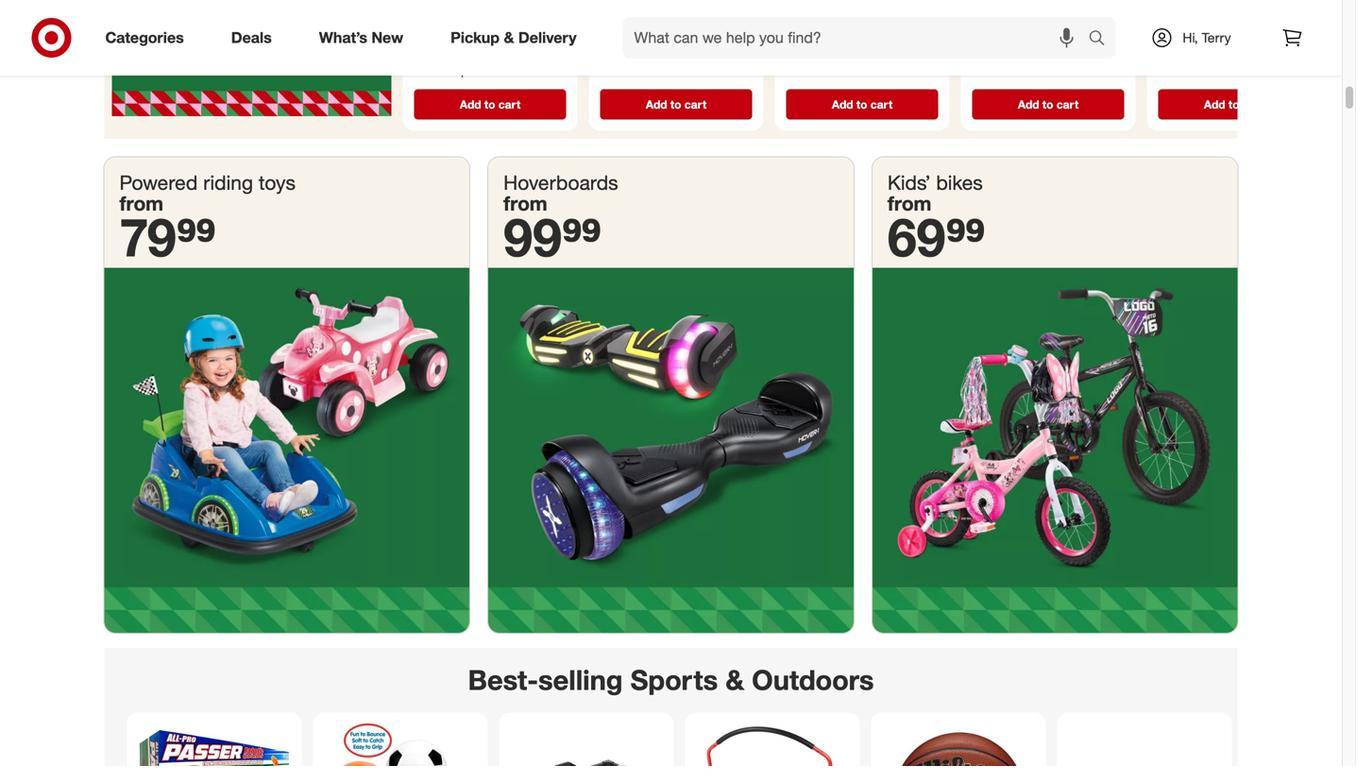 Task type: describe. For each thing, give the bounding box(es) containing it.
kids' bikes from
[[888, 170, 983, 215]]

to for little tikes my first slide - red/blue
[[1043, 97, 1054, 111]]

2 to from the left
[[671, 97, 681, 111]]

what's
[[319, 28, 367, 47]]

carousel region containing best-selling sports & outdoors
[[104, 648, 1238, 766]]

search
[[1080, 30, 1126, 49]]

weather
[[1162, 47, 1211, 64]]

tikes for easy
[[451, 45, 481, 61]]

from inside powered riding toys from
[[119, 191, 163, 215]]

deals
[[231, 28, 272, 47]]

add to cart for little tikes easy store 3' trampoline - blue/black/red
[[460, 97, 521, 111]]

tikes for my
[[1009, 31, 1040, 47]]

99 for 99
[[562, 204, 602, 269]]

79
[[119, 204, 176, 269]]

little for slide
[[976, 31, 1005, 47]]

from inside hoverboards from
[[504, 191, 548, 215]]

hi,
[[1183, 29, 1198, 46]]

new
[[372, 28, 403, 47]]

pickup & delivery
[[451, 28, 577, 47]]

all
[[1256, 31, 1270, 47]]

reg
[[1162, 13, 1179, 27]]

reg franklin sports all weather size 5 soccer ball - blue
[[1162, 13, 1297, 80]]

soccer
[[1255, 47, 1297, 64]]

3 cart from the left
[[871, 97, 893, 111]]

first
[[1065, 31, 1091, 47]]

5
[[1244, 47, 1251, 64]]

search button
[[1080, 17, 1126, 62]]

sports inside franklin sports ball maintenance kit
[[654, 16, 694, 33]]

little tikes my first slide - red/blue
[[976, 31, 1091, 64]]

add to cart for franklin sports all weather size 5 soccer ball - blue
[[1204, 97, 1265, 111]]

69
[[888, 204, 946, 269]]

add to cart for little tikes my first slide - red/blue
[[1018, 97, 1079, 111]]

store
[[517, 45, 548, 61]]

0 horizontal spatial &
[[504, 28, 514, 47]]

trampoline
[[433, 61, 497, 78]]

delivery
[[519, 28, 577, 47]]

red/blue
[[1018, 47, 1073, 64]]

franklin sports ball maintenance kit
[[604, 16, 719, 49]]

2 add from the left
[[646, 97, 667, 111]]

3 to from the left
[[857, 97, 868, 111]]

- inside reg franklin sports all weather size 5 soccer ball - blue
[[1188, 64, 1193, 80]]

hoverboards
[[504, 170, 618, 194]]

79 99
[[119, 204, 216, 269]]

slide
[[976, 47, 1006, 64]]

& inside carousel region
[[726, 663, 744, 697]]

riding
[[203, 170, 253, 194]]

2 99 from the left
[[504, 204, 562, 269]]

ball inside franklin sports ball maintenance kit
[[697, 16, 719, 33]]

franklin sports ball maintenance kit link
[[597, 0, 756, 85]]

selling
[[538, 663, 623, 697]]

sports for best-selling sports & outdoors
[[631, 663, 718, 697]]

cart for franklin sports all weather size 5 soccer ball - blue
[[1243, 97, 1265, 111]]

pickup & delivery link
[[435, 17, 600, 59]]

easy
[[485, 45, 513, 61]]

99 99
[[504, 204, 602, 269]]



Task type: vqa. For each thing, say whether or not it's contained in the screenshot.
'franklin sports ball maintenance kit' on the top of page
yes



Task type: locate. For each thing, give the bounding box(es) containing it.
1 horizontal spatial from
[[504, 191, 548, 215]]

1 vertical spatial ball
[[1162, 64, 1184, 80]]

hi, terry
[[1183, 29, 1231, 46]]

add down blue
[[1204, 97, 1226, 111]]

1 99 from the left
[[176, 204, 216, 269]]

tikes up blue/black/red
[[451, 45, 481, 61]]

69 99
[[888, 204, 986, 269]]

4 add from the left
[[1018, 97, 1040, 111]]

kit
[[684, 33, 700, 49]]

1 cart from the left
[[499, 97, 521, 111]]

- right slide
[[1009, 47, 1015, 64]]

5 add from the left
[[1204, 97, 1226, 111]]

& left outdoors
[[726, 663, 744, 697]]

add to cart down blue/black/red
[[460, 97, 521, 111]]

powered
[[119, 170, 198, 194]]

0 horizontal spatial tikes
[[451, 45, 481, 61]]

1 from from the left
[[119, 191, 163, 215]]

add for franklin sports all weather size 5 soccer ball - blue
[[1204, 97, 1226, 111]]

categories
[[105, 28, 184, 47]]

1 to from the left
[[485, 97, 495, 111]]

to down what can we help you find? suggestions appear below search field
[[857, 97, 868, 111]]

add to cart button down red/blue
[[972, 89, 1125, 119]]

sports for reg franklin sports all weather size 5 soccer ball - blue
[[1212, 31, 1252, 47]]

carousel region
[[104, 0, 1322, 157], [104, 648, 1238, 766]]

2 add to cart button from the left
[[600, 89, 752, 119]]

little left red/blue
[[976, 31, 1005, 47]]

to down franklin sports ball maintenance kit link
[[671, 97, 681, 111]]

add for little tikes my first slide - red/blue
[[1018, 97, 1040, 111]]

5 add to cart button from the left
[[1159, 89, 1311, 119]]

little left pickup
[[418, 45, 447, 61]]

2 from from the left
[[504, 191, 548, 215]]

cart down what can we help you find? suggestions appear below search field
[[871, 97, 893, 111]]

add to cart down blue
[[1204, 97, 1265, 111]]

blue
[[1197, 64, 1223, 80]]

1 horizontal spatial tikes
[[1009, 31, 1040, 47]]

99 for 69
[[946, 204, 986, 269]]

4 cart from the left
[[1057, 97, 1079, 111]]

2 horizontal spatial from
[[888, 191, 932, 215]]

blue/black/red
[[418, 78, 510, 94]]

add to cart button down franklin sports ball maintenance kit link
[[600, 89, 752, 119]]

3 add from the left
[[832, 97, 854, 111]]

& left store
[[504, 28, 514, 47]]

hoverboards from
[[504, 170, 618, 215]]

franklin inside franklin sports ball maintenance kit
[[604, 16, 650, 33]]

ball right maintenance
[[697, 16, 719, 33]]

cart
[[499, 97, 521, 111], [685, 97, 707, 111], [871, 97, 893, 111], [1057, 97, 1079, 111], [1243, 97, 1265, 111]]

add to cart button for little tikes my first slide - red/blue
[[972, 89, 1125, 119]]

to down blue/black/red
[[485, 97, 495, 111]]

What can we help you find? suggestions appear below search field
[[623, 17, 1093, 59]]

tikes
[[1009, 31, 1040, 47], [451, 45, 481, 61]]

add to cart button down blue
[[1159, 89, 1311, 119]]

add to cart down franklin sports ball maintenance kit link
[[646, 97, 707, 111]]

-
[[1009, 47, 1015, 64], [501, 61, 506, 78], [1188, 64, 1193, 80]]

5 add to cart from the left
[[1204, 97, 1265, 111]]

sports inside reg franklin sports all weather size 5 soccer ball - blue
[[1212, 31, 1252, 47]]

powered riding toys from
[[119, 170, 296, 215]]

add to cart button for franklin sports all weather size 5 soccer ball - blue
[[1159, 89, 1311, 119]]

ball left blue
[[1162, 64, 1184, 80]]

add to cart button
[[414, 89, 566, 119], [600, 89, 752, 119], [786, 89, 938, 119], [972, 89, 1125, 119], [1159, 89, 1311, 119]]

add to cart down red/blue
[[1018, 97, 1079, 111]]

ball inside reg franklin sports all weather size 5 soccer ball - blue
[[1162, 64, 1184, 80]]

best-
[[468, 663, 538, 697]]

maintenance
[[604, 33, 681, 49]]

- left blue
[[1188, 64, 1193, 80]]

1 add to cart button from the left
[[414, 89, 566, 119]]

0 horizontal spatial little
[[418, 45, 447, 61]]

tikes inside little tikes my first slide - red/blue
[[1009, 31, 1040, 47]]

4 to from the left
[[1043, 97, 1054, 111]]

2 cart from the left
[[685, 97, 707, 111]]

outdoors
[[752, 663, 874, 697]]

- inside little tikes easy store 3' trampoline - blue/black/red
[[501, 61, 506, 78]]

toys
[[259, 170, 296, 194]]

3 add to cart from the left
[[832, 97, 893, 111]]

add for little tikes easy store 3' trampoline - blue/black/red
[[460, 97, 481, 111]]

99
[[176, 204, 216, 269], [504, 204, 562, 269], [562, 204, 602, 269], [946, 204, 986, 269]]

to down red/blue
[[1043, 97, 1054, 111]]

1 add from the left
[[460, 97, 481, 111]]

0 horizontal spatial from
[[119, 191, 163, 215]]

to down size
[[1229, 97, 1240, 111]]

add to cart
[[460, 97, 521, 111], [646, 97, 707, 111], [832, 97, 893, 111], [1018, 97, 1079, 111], [1204, 97, 1265, 111]]

cart for little tikes easy store 3' trampoline - blue/black/red
[[499, 97, 521, 111]]

to
[[485, 97, 495, 111], [671, 97, 681, 111], [857, 97, 868, 111], [1043, 97, 1054, 111], [1229, 97, 1240, 111]]

0 horizontal spatial ball
[[697, 16, 719, 33]]

1 horizontal spatial little
[[976, 31, 1005, 47]]

cart down kit
[[685, 97, 707, 111]]

2 carousel region from the top
[[104, 648, 1238, 766]]

my
[[1043, 31, 1061, 47]]

cart for little tikes my first slide - red/blue
[[1057, 97, 1079, 111]]

pickup
[[451, 28, 500, 47]]

best-selling sports & outdoors
[[468, 663, 874, 697]]

add to cart button for little tikes easy store 3' trampoline - blue/black/red
[[414, 89, 566, 119]]

1 carousel region from the top
[[104, 0, 1322, 157]]

3'
[[418, 61, 429, 78]]

3 99 from the left
[[562, 204, 602, 269]]

to for little tikes easy store 3' trampoline - blue/black/red
[[485, 97, 495, 111]]

1 horizontal spatial franklin
[[1162, 31, 1208, 47]]

kids'
[[888, 170, 931, 194]]

little tikes easy store 3' trampoline - blue/black/red
[[418, 45, 548, 94]]

1 vertical spatial carousel region
[[104, 648, 1238, 766]]

franklin left kit
[[604, 16, 650, 33]]

little tikes my first slide - red/blue link
[[969, 0, 1128, 85]]

0 vertical spatial &
[[504, 28, 514, 47]]

1 add to cart from the left
[[460, 97, 521, 111]]

cart down little tikes easy store 3' trampoline - blue/black/red
[[499, 97, 521, 111]]

from
[[119, 191, 163, 215], [504, 191, 548, 215], [888, 191, 932, 215]]

0 horizontal spatial franklin
[[604, 16, 650, 33]]

little
[[976, 31, 1005, 47], [418, 45, 447, 61]]

add down blue/black/red
[[460, 97, 481, 111]]

add to cart down what can we help you find? suggestions appear below search field
[[832, 97, 893, 111]]

little inside little tikes easy store 3' trampoline - blue/black/red
[[418, 45, 447, 61]]

tikes left my
[[1009, 31, 1040, 47]]

sports
[[654, 16, 694, 33], [1212, 31, 1252, 47], [631, 663, 718, 697]]

add down what can we help you find? suggestions appear below search field
[[832, 97, 854, 111]]

bikes
[[936, 170, 983, 194]]

terry
[[1202, 29, 1231, 46]]

1 horizontal spatial &
[[726, 663, 744, 697]]

little for 3'
[[418, 45, 447, 61]]

&
[[504, 28, 514, 47], [726, 663, 744, 697]]

- down pickup & delivery
[[501, 61, 506, 78]]

0 horizontal spatial -
[[501, 61, 506, 78]]

carousel region containing franklin sports ball maintenance kit
[[104, 0, 1322, 157]]

deals link
[[215, 17, 295, 59]]

franklin down reg at the right top of page
[[1162, 31, 1208, 47]]

to for franklin sports all weather size 5 soccer ball - blue
[[1229, 97, 1240, 111]]

ball
[[697, 16, 719, 33], [1162, 64, 1184, 80]]

3 from from the left
[[888, 191, 932, 215]]

categories link
[[89, 17, 208, 59]]

what's new link
[[303, 17, 427, 59]]

99 for 79
[[176, 204, 216, 269]]

add to cart button down trampoline
[[414, 89, 566, 119]]

cart down 5
[[1243, 97, 1265, 111]]

1 horizontal spatial -
[[1009, 47, 1015, 64]]

little tikes easy store 3' trampoline - blue/black/red link
[[410, 0, 570, 94]]

0 vertical spatial ball
[[697, 16, 719, 33]]

0 vertical spatial carousel region
[[104, 0, 1322, 157]]

1 vertical spatial &
[[726, 663, 744, 697]]

size
[[1215, 47, 1240, 64]]

4 add to cart from the left
[[1018, 97, 1079, 111]]

add down franklin sports ball maintenance kit link
[[646, 97, 667, 111]]

5 to from the left
[[1229, 97, 1240, 111]]

from inside kids' bikes from
[[888, 191, 932, 215]]

- inside little tikes my first slide - red/blue
[[1009, 47, 1015, 64]]

add down red/blue
[[1018, 97, 1040, 111]]

2 horizontal spatial -
[[1188, 64, 1193, 80]]

what's new
[[319, 28, 403, 47]]

franklin
[[604, 16, 650, 33], [1162, 31, 1208, 47]]

add
[[460, 97, 481, 111], [646, 97, 667, 111], [832, 97, 854, 111], [1018, 97, 1040, 111], [1204, 97, 1226, 111]]

tikes inside little tikes easy store 3' trampoline - blue/black/red
[[451, 45, 481, 61]]

4 99 from the left
[[946, 204, 986, 269]]

2 add to cart from the left
[[646, 97, 707, 111]]

1 horizontal spatial ball
[[1162, 64, 1184, 80]]

5 cart from the left
[[1243, 97, 1265, 111]]

little inside little tikes my first slide - red/blue
[[976, 31, 1005, 47]]

cart down red/blue
[[1057, 97, 1079, 111]]

add to cart button down what can we help you find? suggestions appear below search field
[[786, 89, 938, 119]]

4 add to cart button from the left
[[972, 89, 1125, 119]]

franklin inside reg franklin sports all weather size 5 soccer ball - blue
[[1162, 31, 1208, 47]]

3 add to cart button from the left
[[786, 89, 938, 119]]



